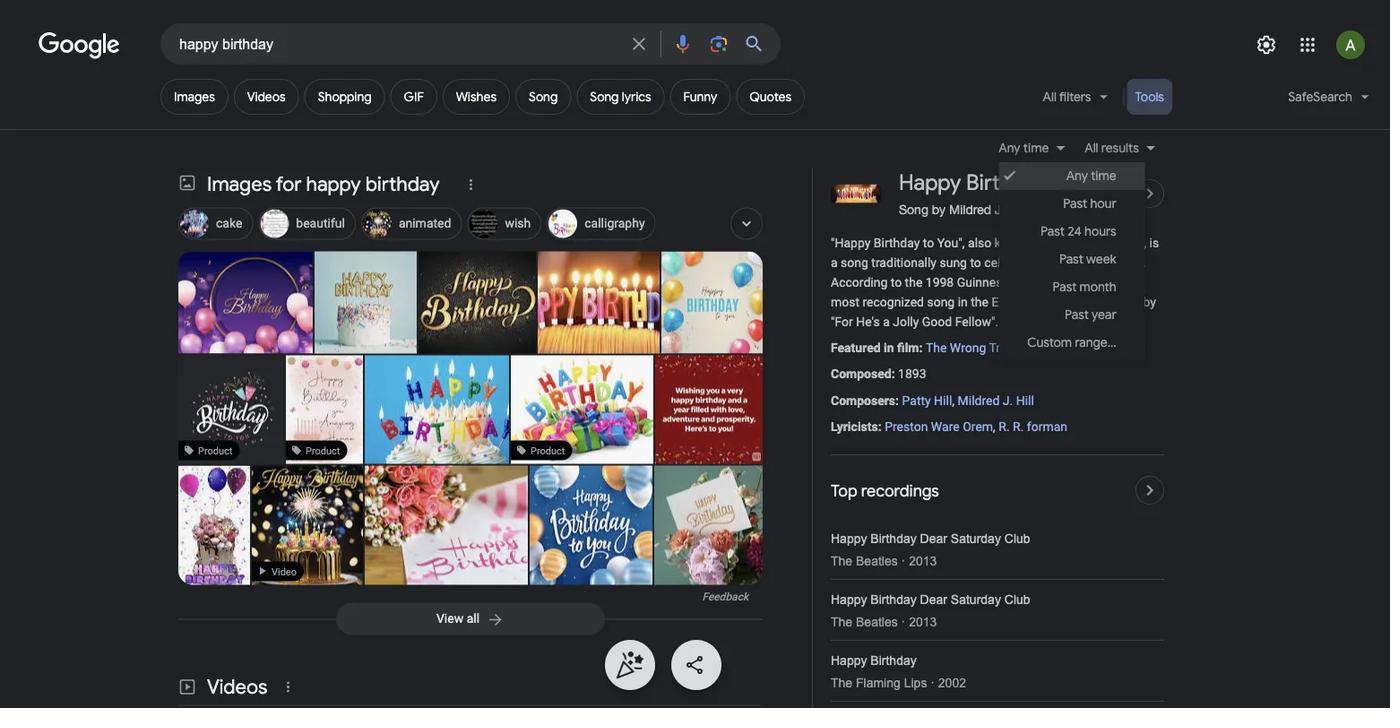 Task type: vqa. For each thing, say whether or not it's contained in the screenshot.
Top
yes



Task type: locate. For each thing, give the bounding box(es) containing it.
1998
[[926, 275, 954, 290]]

past for past 24 hours
[[1041, 224, 1065, 240]]

to left you
[[1053, 169, 1073, 196]]

: left 1893
[[892, 367, 895, 382]]

0 horizontal spatial is
[[1110, 275, 1119, 290]]

past down person's
[[1053, 279, 1077, 295]]

happy birthday to you: december 2019 - christmas birthday gift (001) image
[[178, 356, 286, 464]]

· down recordings
[[902, 554, 906, 568]]

the wrong trousers link
[[926, 341, 1038, 356]]

beautiful
[[296, 216, 345, 231]]

0 vertical spatial song
[[841, 255, 869, 270]]

hill up ware
[[934, 393, 952, 408]]

tools button
[[1127, 79, 1173, 115]]

club
[[1005, 532, 1031, 546], [1005, 593, 1031, 607]]

quotes link
[[736, 79, 805, 115]]

1 vertical spatial videos
[[207, 675, 267, 700]]

a up according
[[831, 255, 838, 270]]

guinness
[[957, 275, 1009, 290]]

fellow".
[[955, 315, 999, 329]]

images left 'videos' link
[[174, 89, 215, 105]]

1 horizontal spatial time
[[1091, 168, 1117, 184]]

by right the followed
[[1144, 295, 1157, 310]]

1 vertical spatial happy birthday dear saturday club the beatles · 2013
[[831, 593, 1031, 629]]

calligraphy
[[585, 216, 645, 231]]

1 horizontal spatial in
[[958, 295, 968, 310]]

birthday
[[967, 169, 1048, 196], [874, 235, 920, 250], [871, 532, 917, 546], [871, 593, 917, 607], [871, 654, 917, 668]]

happy birthday images - free download on freepik image
[[178, 251, 332, 354], [402, 251, 555, 354], [530, 466, 653, 589]]

happy up you",
[[899, 169, 962, 196]]

1 vertical spatial ·
[[902, 615, 906, 629]]

product button
[[178, 356, 286, 464], [286, 356, 363, 464], [497, 356, 671, 464]]

0 vertical spatial ,
[[952, 393, 955, 408]]

song up traditionally
[[899, 202, 929, 217]]

saturday down top recordings link
[[951, 532, 1001, 546]]

birthday inside happy birthday the flaming lips · 2002
[[871, 654, 917, 668]]

j. up "r. r.  forman" link
[[1003, 393, 1013, 408]]

0 horizontal spatial in
[[884, 341, 894, 356]]

1 vertical spatial dear
[[920, 593, 948, 607]]

1 vertical spatial all
[[1085, 140, 1099, 156]]

1 vertical spatial patty
[[902, 393, 931, 408]]

shopping link
[[305, 79, 385, 115]]

·
[[902, 554, 906, 568], [902, 615, 906, 629], [931, 676, 935, 690]]

happy birthday you amazing human | birthday cards & quotes 🎂🎁🎉 | send  real postcards online image
[[286, 356, 363, 464]]

in
[[958, 295, 968, 310], [884, 341, 894, 356]]

the up fellow".
[[971, 295, 989, 310]]

in left film
[[884, 341, 894, 356]]

custom range...
[[1028, 335, 1117, 351]]

by inside "happy birthday to you", also known as "happy birthday", is a song traditionally sung to celebrate a person's birthday. according to the 1998 guinness world records, it is the most recognized song in the english language, followed by "for he's a jolly good fellow".
[[1144, 295, 1157, 310]]

1 horizontal spatial ,
[[994, 419, 996, 434]]

1 horizontal spatial song
[[927, 295, 955, 310]]

1 vertical spatial 2013
[[909, 615, 937, 629]]

free and customizable birthday templates image
[[662, 251, 764, 354]]

0 vertical spatial mildred
[[950, 202, 992, 217]]

mildred up also
[[950, 202, 992, 217]]

past week link
[[999, 246, 1146, 273]]

song for song lyrics
[[590, 89, 619, 105]]

google image
[[39, 32, 121, 59]]

past 24 hours link
[[999, 218, 1146, 246]]

0 vertical spatial all
[[1043, 89, 1057, 105]]

0 vertical spatial images
[[174, 89, 215, 105]]

menu
[[999, 158, 1146, 361]]

featured
[[831, 341, 881, 356]]

0 horizontal spatial "happy
[[831, 235, 871, 250]]

2 horizontal spatial song
[[899, 202, 929, 217]]

1 vertical spatial club
[[1005, 593, 1031, 607]]

tools
[[1136, 89, 1165, 105]]

past week
[[1060, 251, 1117, 268]]

1 horizontal spatial any time
[[1067, 168, 1117, 184]]

all inside popup button
[[1085, 140, 1099, 156]]

it
[[1099, 275, 1106, 290]]

1 product from the left
[[198, 445, 233, 456]]

flaming
[[856, 676, 901, 690]]

2 horizontal spatial product
[[531, 445, 565, 456]]

song up according
[[841, 255, 869, 270]]

any time up happy birthday to you link
[[999, 140, 1049, 156]]

, up lyricists : preston ware orem , r. r.  forman
[[952, 393, 955, 408]]

time inside radio item
[[1091, 168, 1117, 184]]

jolly
[[893, 315, 919, 329]]

2 vertical spatial ·
[[931, 676, 935, 690]]

the inside happy birthday the flaming lips · 2002
[[831, 676, 853, 690]]

mildred up orem
[[958, 393, 1000, 408]]

patty up 'past 24 hours' link
[[1054, 202, 1083, 217]]

1 horizontal spatial r.
[[1013, 419, 1024, 434]]

1 dear from the top
[[920, 532, 948, 546]]

patty down 1893
[[902, 393, 931, 408]]

the up happy birthday the flaming lips · 2002
[[831, 615, 853, 629]]

view all element
[[336, 603, 605, 635]]

images
[[174, 89, 215, 105], [207, 172, 272, 197]]

0 horizontal spatial any time
[[999, 140, 1049, 156]]

0 vertical spatial in
[[958, 295, 968, 310]]

song right wishes
[[529, 89, 558, 105]]

the
[[926, 341, 947, 356], [831, 554, 853, 568], [831, 615, 853, 629], [831, 676, 853, 690]]

song down 1998
[[927, 295, 955, 310]]

1 vertical spatial any time
[[1067, 168, 1117, 184]]

past up 24
[[1064, 196, 1088, 212]]

2 product button from the left
[[286, 356, 363, 464]]

gif link
[[391, 79, 437, 115]]

dear down recordings
[[920, 532, 948, 546]]

2 r. from the left
[[1013, 419, 1024, 434]]

0 horizontal spatial patty
[[902, 393, 931, 408]]

any up happy birthday to you
[[999, 140, 1021, 156]]

sung
[[940, 255, 967, 270]]

top recordings link
[[831, 476, 1165, 505]]

and
[[1030, 202, 1051, 217]]

song left lyrics
[[590, 89, 619, 105]]

: left preston
[[878, 419, 882, 434]]

3 product button from the left
[[497, 356, 671, 464]]

past left 24
[[1041, 224, 1065, 240]]

1 horizontal spatial a
[[883, 315, 890, 329]]

happy up flaming on the right bottom of page
[[831, 654, 867, 668]]

birthday",
[[1094, 235, 1147, 250]]

product
[[198, 445, 233, 456], [306, 445, 340, 456], [531, 445, 565, 456]]

0 horizontal spatial any
[[999, 140, 1021, 156]]

birthday up happy birthday the flaming lips · 2002
[[871, 593, 917, 607]]

1 vertical spatial saturday
[[951, 593, 1001, 607]]

custom range... menu item
[[1028, 335, 1117, 351]]

time up hour on the right of page
[[1091, 168, 1117, 184]]

the down good
[[926, 341, 947, 356]]

images for images for happy birthday
[[207, 172, 272, 197]]

0 vertical spatial by
[[932, 202, 946, 217]]

1 saturday from the top
[[951, 532, 1001, 546]]

funny link
[[670, 79, 731, 115]]

add shopping element
[[318, 89, 372, 105]]

0 horizontal spatial song
[[529, 89, 558, 105]]

all inside dropdown button
[[1043, 89, 1057, 105]]

beatles down top recordings
[[856, 554, 898, 568]]

the
[[905, 275, 923, 290], [1122, 275, 1140, 290], [971, 295, 989, 310]]

1 vertical spatial images
[[207, 172, 272, 197]]

1 vertical spatial time
[[1091, 168, 1117, 184]]

any time inside popup button
[[999, 140, 1049, 156]]

past inside "link"
[[1065, 307, 1089, 323]]

any inside popup button
[[999, 140, 1021, 156]]

happy birthday to you - wikipedia image
[[463, 251, 739, 354]]

wrong
[[950, 341, 987, 356]]

1 product button from the left
[[178, 356, 286, 464]]

j. down happy birthday to you heading
[[995, 202, 1005, 217]]

birthday up flaming on the right bottom of page
[[871, 654, 917, 668]]

past left year
[[1065, 307, 1089, 323]]

product for 1st product button from the left
[[198, 445, 233, 456]]

2 product from the left
[[306, 445, 340, 456]]

1 horizontal spatial song
[[590, 89, 619, 105]]

2 happy birthday dear saturday club the beatles · 2013 from the top
[[831, 593, 1031, 629]]

0 horizontal spatial ,
[[952, 393, 955, 408]]

trousers
[[989, 341, 1038, 356]]

happy birthday dear saturday club the beatles · 2013
[[831, 532, 1031, 568], [831, 593, 1031, 629]]

1 vertical spatial ,
[[994, 419, 996, 434]]

"happy
[[831, 235, 871, 250], [1051, 235, 1091, 250]]

quotes
[[750, 89, 792, 105]]

wishes link
[[443, 79, 510, 115]]

0 horizontal spatial all
[[1043, 89, 1057, 105]]

100 best birthday instagram captions - cute birthday ... image
[[655, 428, 763, 591]]

0 vertical spatial club
[[1005, 532, 1031, 546]]

0 vertical spatial time
[[1024, 140, 1049, 156]]

images for happy birthday
[[207, 172, 440, 197]]

1 horizontal spatial patty
[[1054, 202, 1083, 217]]

birthday
[[366, 172, 440, 197]]

saturday up 2002
[[951, 593, 1001, 607]]

0 vertical spatial saturday
[[951, 532, 1001, 546]]

hill up hours
[[1087, 202, 1104, 217]]

1 horizontal spatial "happy
[[1051, 235, 1091, 250]]

a
[[831, 255, 838, 270], [1039, 255, 1046, 270], [883, 315, 890, 329]]

1 horizontal spatial by
[[1144, 295, 1157, 310]]

is right birthday",
[[1150, 235, 1160, 250]]

past for past year
[[1065, 307, 1089, 323]]

images for images
[[174, 89, 215, 105]]

to inside heading
[[1053, 169, 1073, 196]]

0 horizontal spatial r.
[[999, 419, 1010, 434]]

as
[[1035, 235, 1048, 250]]

0 vertical spatial ·
[[902, 554, 906, 568]]

by up you",
[[932, 202, 946, 217]]

3 product from the left
[[531, 445, 565, 456]]

· right lips
[[931, 676, 935, 690]]

past for past week
[[1060, 251, 1084, 268]]

results
[[1102, 140, 1140, 156]]

1 vertical spatial in
[[884, 341, 894, 356]]

"happy up person's
[[1051, 235, 1091, 250]]

a down as
[[1039, 255, 1046, 270]]

2013 down recordings
[[909, 554, 937, 568]]

0 vertical spatial j.
[[995, 202, 1005, 217]]

r. right orem
[[999, 419, 1010, 434]]

composed : 1893
[[831, 367, 927, 382]]

all left results at right
[[1085, 140, 1099, 156]]

history of the happy birthday song | pump it up image
[[365, 356, 528, 464]]

1 horizontal spatial is
[[1150, 235, 1160, 250]]

past up records,
[[1060, 251, 1084, 268]]

2013 up happy birthday the flaming lips · 2002
[[909, 615, 937, 629]]

to left you",
[[923, 235, 934, 250]]

the down traditionally
[[905, 275, 923, 290]]

None search field
[[0, 22, 781, 65]]

· up happy birthday the flaming lips · 2002
[[902, 615, 906, 629]]

dear
[[920, 532, 948, 546], [920, 593, 948, 607]]

birthday up song by mildred j. hill and patty hill
[[967, 169, 1048, 196]]

r. left forman
[[1013, 419, 1024, 434]]

0 vertical spatial beatles
[[856, 554, 898, 568]]

"for
[[831, 315, 853, 329]]

0 vertical spatial 2013
[[909, 554, 937, 568]]

Search search field
[[179, 34, 618, 56]]

: for patty
[[896, 393, 899, 408]]

add wishes element
[[456, 89, 497, 105]]

: up preston
[[896, 393, 899, 408]]

a right he's
[[883, 315, 890, 329]]

hours
[[1085, 224, 1117, 240]]

the down birthday.
[[1122, 275, 1140, 290]]

any time
[[999, 140, 1049, 156], [1067, 168, 1117, 184]]

search by image image
[[708, 33, 730, 55]]

1 horizontal spatial product
[[306, 445, 340, 456]]

happy birthday! gift card! image
[[497, 356, 671, 464]]

add song element
[[529, 89, 558, 105]]

r.
[[999, 419, 1010, 434], [1013, 419, 1024, 434]]

happy up happy birthday the flaming lips · 2002
[[831, 593, 867, 607]]

any
[[999, 140, 1021, 156], [1067, 168, 1088, 184]]

"happy up according
[[831, 235, 871, 250]]

saturday
[[951, 532, 1001, 546], [951, 593, 1001, 607]]

song for the add song element at the left of the page
[[529, 89, 558, 105]]

list
[[831, 519, 1165, 708]]

images inside "link"
[[174, 89, 215, 105]]

1 horizontal spatial any
[[1067, 168, 1088, 184]]

birthday up traditionally
[[874, 235, 920, 250]]

lyricists
[[831, 419, 878, 434]]

1 horizontal spatial all
[[1085, 140, 1099, 156]]

happy birthday the flaming lips · 2002
[[831, 654, 967, 690]]

1 vertical spatial by
[[1144, 295, 1157, 310]]

0 vertical spatial dear
[[920, 532, 948, 546]]

add song lyrics element
[[590, 89, 651, 105]]

is right the it
[[1110, 275, 1119, 290]]

all left the filters
[[1043, 89, 1057, 105]]

in up fellow".
[[958, 295, 968, 310]]

all
[[1043, 89, 1057, 105], [1085, 140, 1099, 156]]

0 vertical spatial any time
[[999, 140, 1049, 156]]

0 horizontal spatial product
[[198, 445, 233, 456]]

belated happy birthday wishes | petal talk image
[[365, 466, 577, 585]]

, down mildred j. hill link
[[994, 419, 996, 434]]

1 vertical spatial any
[[1067, 168, 1088, 184]]

happy birthday to you heading
[[899, 169, 1113, 197]]

menu containing any time
[[999, 158, 1146, 361]]

130 special happy birthday wishes & messages image
[[655, 356, 764, 464]]

hill left the 'and' on the top
[[1009, 202, 1026, 217]]

the left flaming on the right bottom of page
[[831, 676, 853, 690]]

any time radio item
[[999, 162, 1146, 190]]

: up 1893
[[919, 341, 923, 356]]

song lyrics
[[590, 89, 651, 105]]

2 horizontal spatial a
[[1039, 255, 1046, 270]]

lyrics
[[622, 89, 651, 105]]

past month link
[[999, 273, 1146, 301]]

2 saturday from the top
[[951, 593, 1001, 607]]

0 vertical spatial any
[[999, 140, 1021, 156]]

film
[[898, 341, 919, 356]]

https://megaport.hu/media/37581... - happy birthday animations image
[[252, 462, 363, 597]]

1 vertical spatial song
[[927, 295, 955, 310]]

happy birthday dear saturday club the beatles · 2013 up happy birthday the flaming lips · 2002
[[831, 593, 1031, 629]]

1 vertical spatial beatles
[[856, 615, 898, 629]]

happy birthday dear saturday club the beatles · 2013 down recordings
[[831, 532, 1031, 568]]

images up cake
[[207, 172, 272, 197]]

mildred
[[950, 202, 992, 217], [958, 393, 1000, 408]]

images for happy birthday link
[[178, 172, 451, 199]]

view all link
[[336, 603, 605, 635]]

any up past hour link
[[1067, 168, 1088, 184]]

2 "happy from the left
[[1051, 235, 1091, 250]]

birthday.
[[1098, 255, 1147, 270]]

:
[[919, 341, 923, 356], [892, 367, 895, 382], [896, 393, 899, 408], [878, 419, 882, 434]]

song
[[841, 255, 869, 270], [927, 295, 955, 310]]

0 vertical spatial happy birthday dear saturday club the beatles · 2013
[[831, 532, 1031, 568]]

dear up happy birthday the flaming lips · 2002
[[920, 593, 948, 607]]

0 horizontal spatial by
[[932, 202, 946, 217]]

safesearch button
[[1278, 79, 1381, 122]]

custom
[[1028, 335, 1072, 351]]

0 horizontal spatial time
[[1024, 140, 1049, 156]]

time up happy birthday to you link
[[1024, 140, 1049, 156]]

all for all results
[[1085, 140, 1099, 156]]

any time up past hour
[[1067, 168, 1117, 184]]

patty
[[1054, 202, 1083, 217], [902, 393, 931, 408]]

beatles up happy birthday the flaming lips · 2002
[[856, 615, 898, 629]]

to
[[1053, 169, 1073, 196], [923, 235, 934, 250], [971, 255, 982, 270], [891, 275, 902, 290]]

view
[[437, 611, 464, 626]]



Task type: describe. For each thing, give the bounding box(es) containing it.
feedback
[[702, 590, 749, 603]]

1 r. from the left
[[999, 419, 1010, 434]]

mildred j. hill link
[[958, 393, 1035, 408]]

patty hill link
[[902, 393, 952, 408]]

0 vertical spatial patty
[[1054, 202, 1083, 217]]

2 club from the top
[[1005, 593, 1031, 607]]

1 vertical spatial is
[[1110, 275, 1119, 290]]

0 horizontal spatial song
[[841, 255, 869, 270]]

0 vertical spatial is
[[1150, 235, 1160, 250]]

you
[[1077, 169, 1113, 196]]

hour
[[1091, 196, 1117, 212]]

all filters button
[[1033, 79, 1121, 122]]

records,
[[1048, 275, 1096, 290]]

view all
[[437, 611, 480, 626]]

all for all filters
[[1043, 89, 1057, 105]]

happy down top
[[831, 532, 867, 546]]

past for past hour
[[1064, 196, 1088, 212]]

english
[[992, 295, 1033, 310]]

happy inside heading
[[899, 169, 962, 196]]

add gif element
[[404, 89, 424, 105]]

2 dear from the top
[[920, 593, 948, 607]]

shopping
[[318, 89, 372, 105]]

1 2013 from the top
[[909, 554, 937, 568]]

cake
[[216, 216, 242, 231]]

recordings
[[861, 481, 939, 501]]

images for happy birthday heading
[[207, 172, 440, 197]]

0 horizontal spatial the
[[905, 275, 923, 290]]

video button
[[252, 462, 363, 597]]

you",
[[938, 235, 965, 250]]

1 club from the top
[[1005, 532, 1031, 546]]

known
[[995, 235, 1032, 250]]

song link
[[516, 79, 571, 115]]

ware
[[931, 419, 960, 434]]

happy inside happy birthday the flaming lips · 2002
[[831, 654, 867, 668]]

composers
[[831, 393, 896, 408]]

song by mildred j. hill and patty hill
[[899, 202, 1104, 217]]

0 horizontal spatial a
[[831, 255, 838, 270]]

: for 1893
[[892, 367, 895, 382]]

1 beatles from the top
[[856, 554, 898, 568]]

1 vertical spatial mildred
[[958, 393, 1000, 408]]

top
[[831, 481, 858, 501]]

all filters
[[1043, 89, 1092, 105]]

0 vertical spatial videos
[[247, 89, 286, 105]]

top recordings
[[831, 481, 939, 501]]

week
[[1087, 251, 1117, 268]]

preston ware orem link
[[885, 419, 994, 434]]

orem
[[963, 419, 994, 434]]

gif
[[404, 89, 424, 105]]

the down top
[[831, 554, 853, 568]]

wish
[[505, 216, 531, 231]]

composers : patty hill , mildred j. hill
[[831, 393, 1035, 408]]

product for 2nd product button from left
[[306, 445, 340, 456]]

safesearch
[[1289, 89, 1353, 105]]

funny
[[684, 89, 718, 105]]

20+ free happy birthday gifs & celebration stickers - pixabay image
[[178, 466, 250, 589]]

wish button
[[467, 205, 542, 244]]

any time button
[[999, 138, 1074, 158]]

celebrate
[[985, 255, 1036, 270]]

composed
[[831, 367, 892, 382]]

past year
[[1065, 307, 1117, 323]]

also
[[968, 235, 992, 250]]

1 vertical spatial j.
[[1003, 393, 1013, 408]]

followed
[[1093, 295, 1141, 310]]

1 happy birthday dear saturday club the beatles · 2013 from the top
[[831, 532, 1031, 568]]

all
[[467, 611, 480, 626]]

beautiful button
[[259, 205, 356, 244]]

to down also
[[971, 255, 982, 270]]

filters
[[1060, 89, 1092, 105]]

any time inside radio item
[[1067, 168, 1117, 184]]

calligraphy button
[[547, 205, 656, 244]]

person's
[[1049, 255, 1095, 270]]

: for preston
[[878, 419, 882, 434]]

in inside "happy birthday to you", also known as "happy birthday", is a song traditionally sung to celebrate a person's birthday. according to the 1998 guinness world records, it is the most recognized song in the english language, followed by "for he's a jolly good fellow".
[[958, 295, 968, 310]]

time inside popup button
[[1024, 140, 1049, 156]]

feedback button
[[178, 590, 749, 603]]

song for song by mildred j. hill and patty hill
[[899, 202, 929, 217]]

most
[[831, 295, 860, 310]]

birthday down recordings
[[871, 532, 917, 546]]

language,
[[1036, 295, 1089, 310]]

forman
[[1027, 419, 1068, 434]]

"happy birthday to you", also known as "happy birthday", is a song traditionally sung to celebrate a person's birthday. according to the 1998 guinness world records, it is the most recognized song in the english language, followed by "for he's a jolly good fellow".
[[831, 235, 1160, 329]]

1893
[[898, 367, 927, 382]]

images link
[[160, 79, 229, 115]]

· inside happy birthday the flaming lips · 2002
[[931, 676, 935, 690]]

happy
[[306, 172, 361, 197]]

he's
[[856, 315, 880, 329]]

traditionally
[[872, 255, 937, 270]]

past for past month
[[1053, 279, 1077, 295]]

any inside radio item
[[1067, 168, 1088, 184]]

add quotes element
[[750, 89, 792, 105]]

birthday inside heading
[[967, 169, 1048, 196]]

past year link
[[999, 301, 1146, 329]]

wishes
[[456, 89, 497, 105]]

2 beatles from the top
[[856, 615, 898, 629]]

1 "happy from the left
[[831, 235, 871, 250]]

past hour link
[[999, 190, 1146, 218]]

search by voice image
[[672, 33, 694, 55]]

world
[[1012, 275, 1045, 290]]

add funny element
[[684, 89, 718, 105]]

all results
[[1085, 140, 1140, 156]]

hill up "r. r.  forman" link
[[1016, 393, 1035, 408]]

videos link
[[234, 79, 299, 115]]

wikipedia
[[1002, 315, 1056, 329]]

year
[[1092, 307, 1117, 323]]

product for 3rd product button
[[531, 445, 565, 456]]

birthday inside "happy birthday to you", also known as "happy birthday", is a song traditionally sung to celebrate a person's birthday. according to the 1998 guinness world records, it is the most recognized song in the english language, followed by "for he's a jolly good fellow".
[[874, 235, 920, 250]]

2 2013 from the top
[[909, 615, 937, 629]]

preston
[[885, 419, 928, 434]]

song lyrics link
[[577, 79, 665, 115]]

past hour
[[1064, 196, 1117, 212]]

list containing happy birthday dear saturday club
[[831, 519, 1165, 708]]

for
[[276, 172, 302, 197]]

to up recognized
[[891, 275, 902, 290]]

animated button
[[361, 205, 462, 244]]

past month
[[1053, 279, 1117, 295]]

good
[[922, 315, 952, 329]]

video
[[272, 566, 297, 577]]

animated
[[399, 216, 451, 231]]

wikipedia link
[[1002, 315, 1056, 329]]

2 horizontal spatial the
[[1122, 275, 1140, 290]]

1 horizontal spatial the
[[971, 295, 989, 310]]

what to write in a birthday card - unique happy birthday wishes image
[[315, 251, 417, 354]]



